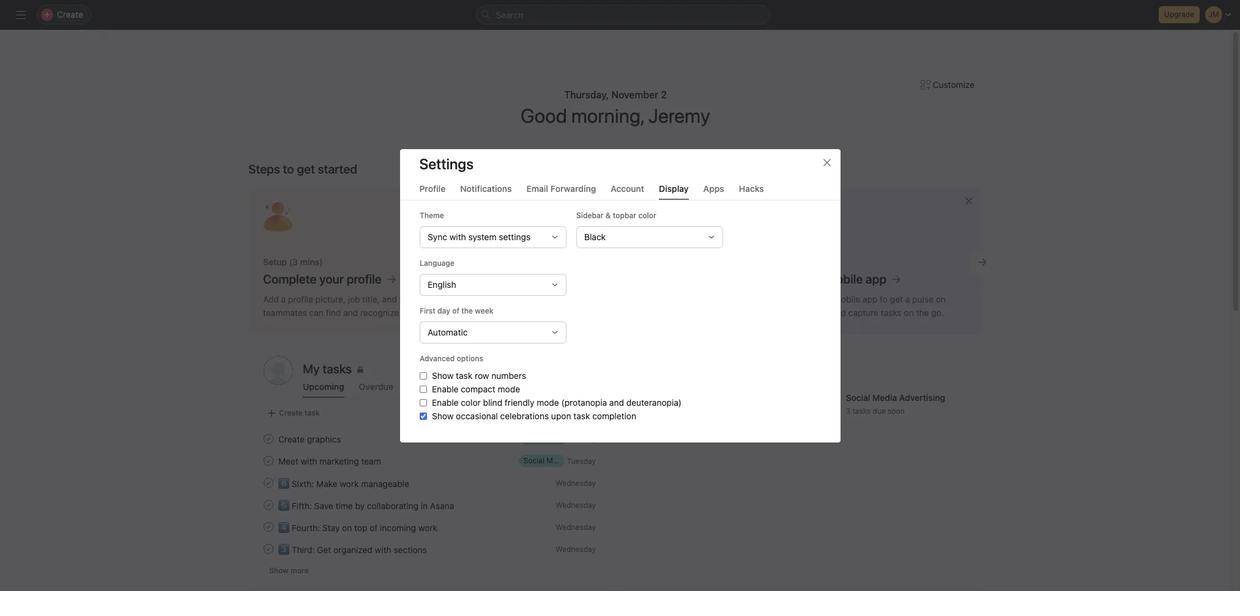 Task type: vqa. For each thing, say whether or not it's contained in the screenshot.
leftmost Mark complete icon
no



Task type: locate. For each thing, give the bounding box(es) containing it.
organized
[[334, 545, 373, 556]]

task down upcoming button
[[305, 409, 320, 418]]

0 vertical spatial enable
[[432, 384, 459, 395]]

with right sync
[[449, 232, 466, 242]]

0 horizontal spatial color
[[461, 398, 481, 408]]

on
[[342, 523, 352, 534]]

wednesday button for 4️⃣ fourth: stay on top of incoming work
[[556, 523, 596, 532]]

monday button
[[569, 435, 596, 444]]

overdue
[[359, 382, 394, 392]]

1 horizontal spatial task
[[456, 371, 473, 381]]

occasional
[[456, 411, 498, 421]]

wednesday for 6️⃣ sixth: make work manageable
[[556, 479, 596, 488]]

2 wednesday from the top
[[556, 501, 596, 510]]

4 wednesday from the top
[[556, 545, 596, 554]]

completed image for 5️⃣
[[261, 498, 276, 513]]

1 vertical spatial color
[[461, 398, 481, 408]]

work down in
[[419, 523, 438, 534]]

1 wednesday from the top
[[556, 479, 596, 488]]

meet
[[279, 456, 299, 467]]

of right top on the left bottom of the page
[[370, 523, 378, 534]]

completed image left 3️⃣
[[261, 542, 276, 557]]

upgrade button
[[1160, 6, 1201, 23]]

enable down my tasks link
[[432, 384, 459, 395]]

sync
[[428, 232, 447, 242]]

1 vertical spatial create
[[279, 434, 305, 445]]

advertising up the soon
[[900, 393, 946, 404]]

with down 'incoming'
[[375, 545, 392, 556]]

profile
[[420, 183, 446, 194]]

0 horizontal spatial with
[[301, 456, 317, 467]]

1 vertical spatial enable
[[432, 398, 459, 408]]

4️⃣ fourth: stay on top of incoming work
[[279, 523, 438, 534]]

steps
[[249, 162, 280, 176]]

social media advertising down upon
[[525, 435, 610, 444]]

1 completed image from the top
[[261, 432, 276, 447]]

Completed checkbox
[[261, 476, 276, 491], [261, 520, 276, 535], [261, 542, 276, 557]]

sixth:
[[292, 479, 314, 489]]

wednesday for 4️⃣ fourth: stay on top of incoming work
[[556, 523, 596, 532]]

color up black dropdown button
[[638, 211, 656, 220]]

completed image left 5️⃣
[[261, 498, 276, 513]]

1 vertical spatial social media advertising
[[524, 457, 609, 466]]

completed checkbox left 5️⃣
[[261, 498, 276, 513]]

numbers
[[492, 371, 526, 381]]

of
[[452, 306, 459, 316], [370, 523, 378, 534]]

0 vertical spatial completed image
[[261, 476, 276, 491]]

of left 'the'
[[452, 306, 459, 316]]

2 enable from the top
[[432, 398, 459, 408]]

task inside button
[[305, 409, 320, 418]]

completed image left 4️⃣
[[261, 520, 276, 535]]

0 vertical spatial social
[[846, 393, 871, 404]]

2 vertical spatial show
[[269, 567, 289, 576]]

1 vertical spatial show
[[432, 411, 454, 421]]

1 vertical spatial of
[[370, 523, 378, 534]]

with for meet
[[301, 456, 317, 467]]

enable
[[432, 384, 459, 395], [432, 398, 459, 408]]

0 vertical spatial color
[[638, 211, 656, 220]]

1 completed image from the top
[[261, 476, 276, 491]]

1 vertical spatial completed image
[[261, 454, 276, 469]]

create inside button
[[279, 409, 303, 418]]

show for show occasional celebrations upon task completion
[[432, 411, 454, 421]]

third:
[[292, 545, 315, 556]]

2 vertical spatial media
[[547, 457, 568, 466]]

0 vertical spatial social media advertising link
[[520, 433, 610, 446]]

1 vertical spatial completed image
[[261, 498, 276, 513]]

3 wednesday button from the top
[[556, 523, 596, 532]]

enable down completed on the left bottom
[[432, 398, 459, 408]]

wednesday for 3️⃣ third: get organized with sections
[[556, 545, 596, 554]]

1 wednesday button from the top
[[556, 479, 596, 488]]

0 vertical spatial show
[[432, 371, 454, 381]]

create up create graphics at the bottom of page
[[279, 409, 303, 418]]

1 enable from the top
[[432, 384, 459, 395]]

sync with system settings button
[[420, 226, 567, 248]]

with right meet
[[301, 456, 317, 467]]

3️⃣ third: get organized with sections
[[279, 545, 427, 556]]

due
[[873, 407, 886, 416]]

completed checkbox down create task button
[[261, 432, 276, 447]]

social for create graphics
[[525, 435, 546, 444]]

1 horizontal spatial mode
[[537, 398, 559, 408]]

1 vertical spatial completed checkbox
[[261, 520, 276, 535]]

1 horizontal spatial of
[[452, 306, 459, 316]]

morning,
[[572, 104, 644, 127]]

completed checkbox for 3️⃣
[[261, 542, 276, 557]]

mode up upon
[[537, 398, 559, 408]]

3 completed image from the top
[[261, 542, 276, 557]]

0 vertical spatial with
[[449, 232, 466, 242]]

stay
[[323, 523, 340, 534]]

completed checkbox left meet
[[261, 454, 276, 469]]

2 completed image from the top
[[261, 454, 276, 469]]

create
[[279, 409, 303, 418], [279, 434, 305, 445]]

3 wednesday from the top
[[556, 523, 596, 532]]

display button
[[659, 183, 689, 200]]

automatic button
[[420, 322, 567, 344]]

blind
[[483, 398, 502, 408]]

day
[[437, 306, 450, 316]]

0 horizontal spatial task
[[305, 409, 320, 418]]

hacks
[[739, 183, 764, 194]]

language
[[420, 259, 454, 268]]

1 vertical spatial work
[[419, 523, 438, 534]]

0 vertical spatial social media advertising
[[525, 435, 610, 444]]

2 horizontal spatial with
[[449, 232, 466, 242]]

profile button
[[420, 183, 446, 200]]

4 wednesday button from the top
[[556, 545, 596, 554]]

Completed checkbox
[[261, 432, 276, 447], [261, 454, 276, 469], [261, 498, 276, 513]]

completed image
[[261, 476, 276, 491], [261, 498, 276, 513], [261, 520, 276, 535]]

wednesday
[[556, 479, 596, 488], [556, 501, 596, 510], [556, 523, 596, 532], [556, 545, 596, 554]]

sync with system settings
[[428, 232, 531, 242]]

0 vertical spatial media
[[873, 393, 898, 404]]

completed image for 4️⃣
[[261, 520, 276, 535]]

the
[[461, 306, 473, 316]]

completed checkbox left 3️⃣
[[261, 542, 276, 557]]

2 vertical spatial social
[[524, 457, 545, 466]]

advertising for meet with marketing team
[[570, 457, 609, 466]]

completed checkbox for 4️⃣
[[261, 520, 276, 535]]

0 vertical spatial of
[[452, 306, 459, 316]]

2 vertical spatial completed image
[[261, 542, 276, 557]]

save
[[314, 501, 334, 511]]

completed checkbox left 4️⃣
[[261, 520, 276, 535]]

completed image left meet
[[261, 454, 276, 469]]

show up completed on the left bottom
[[432, 371, 454, 381]]

show right show occasional celebrations upon task completion option
[[432, 411, 454, 421]]

Enable compact mode checkbox
[[420, 386, 427, 393]]

with
[[449, 232, 466, 242], [301, 456, 317, 467], [375, 545, 392, 556]]

mode down numbers
[[498, 384, 520, 395]]

november
[[612, 89, 659, 100]]

create for create graphics
[[279, 434, 305, 445]]

settings
[[420, 155, 474, 172]]

completed image for 3️⃣
[[261, 542, 276, 557]]

with for sync
[[449, 232, 466, 242]]

0 vertical spatial completed checkbox
[[261, 432, 276, 447]]

advertising up tuesday button
[[571, 435, 610, 444]]

2 vertical spatial completed image
[[261, 520, 276, 535]]

completed image down create task button
[[261, 432, 276, 447]]

1 vertical spatial advertising
[[571, 435, 610, 444]]

forwarding
[[551, 183, 596, 194]]

0 vertical spatial mode
[[498, 384, 520, 395]]

0 vertical spatial completed checkbox
[[261, 476, 276, 491]]

theme
[[420, 211, 444, 220]]

0 vertical spatial create
[[279, 409, 303, 418]]

create up meet
[[279, 434, 305, 445]]

first day of the week
[[420, 306, 493, 316]]

celebrations
[[500, 411, 549, 421]]

1 vertical spatial social media advertising link
[[519, 455, 609, 468]]

advertising down monday button
[[570, 457, 609, 466]]

show for show task row numbers
[[432, 371, 454, 381]]

2 vertical spatial completed checkbox
[[261, 542, 276, 557]]

create project link
[[636, 386, 802, 425]]

0 vertical spatial advertising
[[900, 393, 946, 404]]

media for create graphics
[[548, 435, 569, 444]]

social media advertising link down 'monday'
[[519, 455, 609, 468]]

2 vertical spatial advertising
[[570, 457, 609, 466]]

1 completed checkbox from the top
[[261, 432, 276, 447]]

completed image
[[261, 432, 276, 447], [261, 454, 276, 469], [261, 542, 276, 557]]

completed image for meet
[[261, 454, 276, 469]]

3 completed checkbox from the top
[[261, 542, 276, 557]]

create for create task
[[279, 409, 303, 418]]

social media advertising down 'monday'
[[524, 457, 609, 466]]

2 completed checkbox from the top
[[261, 454, 276, 469]]

2 completed image from the top
[[261, 498, 276, 513]]

social for meet with marketing team
[[524, 457, 545, 466]]

show more
[[269, 567, 309, 576]]

fourth:
[[292, 523, 320, 534]]

work
[[340, 479, 359, 489], [419, 523, 438, 534]]

1 horizontal spatial with
[[375, 545, 392, 556]]

apps button
[[704, 183, 725, 200]]

my tasks
[[303, 362, 352, 376]]

0 horizontal spatial work
[[340, 479, 359, 489]]

social media advertising link down upon
[[520, 433, 610, 446]]

color
[[638, 211, 656, 220], [461, 398, 481, 408]]

1 vertical spatial with
[[301, 456, 317, 467]]

completed checkbox left the 6️⃣
[[261, 476, 276, 491]]

email forwarding
[[527, 183, 596, 194]]

top
[[355, 523, 368, 534]]

0 vertical spatial completed image
[[261, 432, 276, 447]]

social media advertising link
[[520, 433, 610, 446], [519, 455, 609, 468]]

wednesday button
[[556, 479, 596, 488], [556, 501, 596, 510], [556, 523, 596, 532], [556, 545, 596, 554]]

get started
[[297, 162, 358, 176]]

3 completed image from the top
[[261, 520, 276, 535]]

social inside social media advertising 3 tasks due soon
[[846, 393, 871, 404]]

2 completed checkbox from the top
[[261, 520, 276, 535]]

topbar
[[613, 211, 636, 220]]

1 completed checkbox from the top
[[261, 476, 276, 491]]

1 vertical spatial media
[[548, 435, 569, 444]]

1 horizontal spatial work
[[419, 523, 438, 534]]

social media advertising
[[525, 435, 610, 444], [524, 457, 609, 466]]

show left more
[[269, 567, 289, 576]]

task down (protanopia
[[573, 411, 590, 421]]

friendly
[[505, 398, 534, 408]]

6️⃣
[[279, 479, 290, 489]]

2 vertical spatial completed checkbox
[[261, 498, 276, 513]]

automatic
[[428, 327, 468, 338]]

0 horizontal spatial mode
[[498, 384, 520, 395]]

completed image left the 6️⃣
[[261, 476, 276, 491]]

with inside dropdown button
[[449, 232, 466, 242]]

3 completed checkbox from the top
[[261, 498, 276, 513]]

task left the row
[[456, 371, 473, 381]]

by
[[355, 501, 365, 511]]

steps to get started
[[249, 162, 358, 176]]

completed checkbox for 5️⃣
[[261, 498, 276, 513]]

incoming
[[380, 523, 416, 534]]

show inside button
[[269, 567, 289, 576]]

1 vertical spatial completed checkbox
[[261, 454, 276, 469]]

work right make
[[340, 479, 359, 489]]

color down enable compact mode
[[461, 398, 481, 408]]

1 vertical spatial social
[[525, 435, 546, 444]]

advertising
[[900, 393, 946, 404], [571, 435, 610, 444], [570, 457, 609, 466]]

3
[[846, 407, 851, 416]]

completed checkbox for 6️⃣
[[261, 476, 276, 491]]

2 wednesday button from the top
[[556, 501, 596, 510]]



Task type: describe. For each thing, give the bounding box(es) containing it.
show task row numbers
[[432, 371, 526, 381]]

task for show
[[456, 371, 473, 381]]

more
[[291, 567, 309, 576]]

Enable color blind friendly mode (protanopia and deuteranopia) checkbox
[[420, 399, 427, 407]]

jeremy
[[649, 104, 711, 127]]

advertising inside social media advertising 3 tasks due soon
[[900, 393, 946, 404]]

to
[[283, 162, 294, 176]]

tuesday button
[[567, 457, 596, 466]]

upcoming button
[[303, 382, 344, 399]]

2 horizontal spatial task
[[573, 411, 590, 421]]

0 vertical spatial work
[[340, 479, 359, 489]]

wednesday button for 6️⃣ sixth: make work manageable
[[556, 479, 596, 488]]

wednesday button for 3️⃣ third: get organized with sections
[[556, 545, 596, 554]]

create task
[[279, 409, 320, 418]]

compact
[[461, 384, 495, 395]]

enable compact mode
[[432, 384, 520, 395]]

social media advertising link for create graphics
[[520, 433, 610, 446]]

social media advertising for meet with marketing team
[[524, 457, 609, 466]]

6️⃣ sixth: make work manageable
[[279, 479, 410, 489]]

completed checkbox for create
[[261, 432, 276, 447]]

2 vertical spatial with
[[375, 545, 392, 556]]

black
[[584, 232, 606, 242]]

apps
[[704, 183, 725, 194]]

Show occasional celebrations upon task completion checkbox
[[420, 413, 427, 420]]

enable for enable compact mode
[[432, 384, 459, 395]]

completion
[[592, 411, 636, 421]]

enable for enable color blind friendly mode (protanopia and deuteranopia)
[[432, 398, 459, 408]]

and
[[609, 398, 624, 408]]

Show task row numbers checkbox
[[420, 373, 427, 380]]

completed button
[[408, 382, 453, 399]]

2
[[661, 89, 667, 100]]

create graphics
[[279, 434, 341, 445]]

completed image for 6️⃣
[[261, 476, 276, 491]]

0 horizontal spatial of
[[370, 523, 378, 534]]

asana
[[430, 501, 454, 511]]

5️⃣ fifth: save time by collaborating in asana
[[279, 501, 454, 511]]

row
[[475, 371, 489, 381]]

sections
[[394, 545, 427, 556]]

english button
[[420, 274, 567, 296]]

wednesday for 5️⃣ fifth: save time by collaborating in asana
[[556, 501, 596, 510]]

tuesday
[[567, 457, 596, 466]]

overdue button
[[359, 382, 394, 399]]

enable color blind friendly mode (protanopia and deuteranopia)
[[432, 398, 682, 408]]

customize
[[933, 80, 975, 90]]

media for meet with marketing team
[[547, 457, 568, 466]]

options
[[457, 354, 483, 363]]

notifications button
[[461, 183, 512, 200]]

notifications
[[461, 183, 512, 194]]

soon
[[888, 407, 905, 416]]

social media advertising link for meet with marketing team
[[519, 455, 609, 468]]

social media advertising for create graphics
[[525, 435, 610, 444]]

fifth:
[[292, 501, 312, 511]]

media inside social media advertising 3 tasks due soon
[[873, 393, 898, 404]]

marketing
[[320, 456, 359, 467]]

manageable
[[361, 479, 410, 489]]

upgrade
[[1165, 10, 1195, 19]]

create project
[[680, 399, 738, 409]]

email
[[527, 183, 549, 194]]

collaborating
[[367, 501, 419, 511]]

in
[[421, 501, 428, 511]]

deuteranopia)
[[626, 398, 682, 408]]

tasks
[[853, 407, 871, 416]]

settings
[[499, 232, 531, 242]]

sidebar & topbar color
[[576, 211, 656, 220]]

meet with marketing team
[[279, 456, 381, 467]]

account button
[[611, 183, 645, 200]]

display
[[659, 183, 689, 194]]

make
[[316, 479, 338, 489]]

completed image for create
[[261, 432, 276, 447]]

system
[[468, 232, 497, 242]]

scroll card carousel right image
[[978, 258, 988, 268]]

get
[[317, 545, 331, 556]]

3️⃣
[[279, 545, 290, 556]]

account
[[611, 183, 645, 194]]

5️⃣
[[279, 501, 290, 511]]

upon
[[551, 411, 571, 421]]

graphics
[[307, 434, 341, 445]]

show more button
[[264, 563, 314, 580]]

good
[[521, 104, 567, 127]]

advertising for create graphics
[[571, 435, 610, 444]]

&
[[606, 211, 611, 220]]

email forwarding button
[[527, 183, 596, 200]]

upcoming
[[303, 382, 344, 392]]

show for show more
[[269, 567, 289, 576]]

close image
[[822, 158, 832, 167]]

week
[[475, 306, 493, 316]]

completed checkbox for meet
[[261, 454, 276, 469]]

first
[[420, 306, 435, 316]]

time
[[336, 501, 353, 511]]

thursday, november 2 good morning, jeremy
[[521, 89, 711, 127]]

advanced options
[[420, 354, 483, 363]]

social media advertising 3 tasks due soon
[[846, 393, 946, 416]]

1 horizontal spatial color
[[638, 211, 656, 220]]

task for create
[[305, 409, 320, 418]]

1 vertical spatial mode
[[537, 398, 559, 408]]

wednesday button for 5️⃣ fifth: save time by collaborating in asana
[[556, 501, 596, 510]]

sidebar
[[576, 211, 604, 220]]

hacks button
[[739, 183, 764, 200]]

my tasks link
[[303, 361, 596, 378]]

add profile photo image
[[264, 356, 293, 386]]

thursday,
[[564, 89, 609, 100]]

show occasional celebrations upon task completion
[[432, 411, 636, 421]]

customize button
[[913, 74, 983, 96]]



